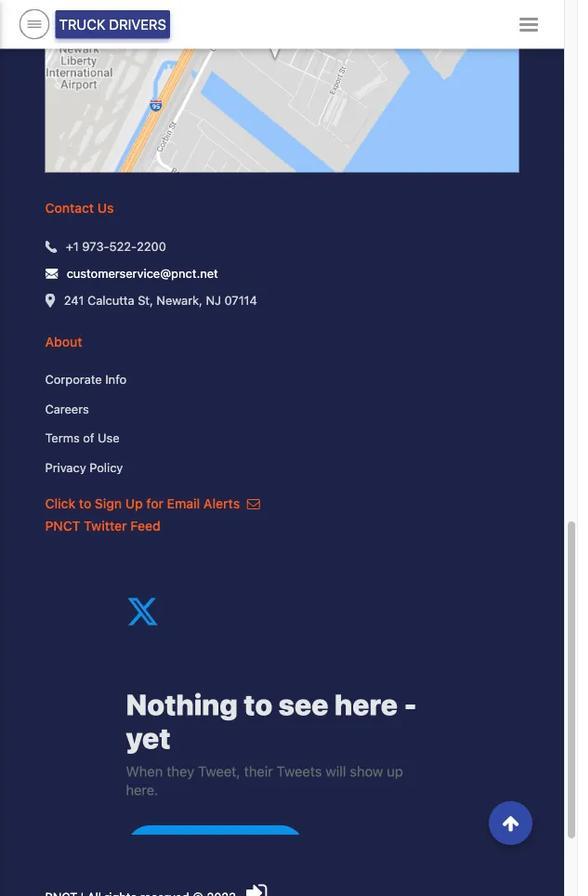 Task type: locate. For each thing, give the bounding box(es) containing it.
alerts
[[204, 496, 240, 511]]

privacy policy
[[45, 460, 123, 474]]

241
[[64, 293, 84, 307]]

calcutta
[[87, 293, 135, 307]]

envelope o image
[[247, 497, 260, 510]]

corporate info
[[45, 372, 127, 386]]

+1 973-522-2200 link
[[66, 238, 166, 256]]

terms of use
[[45, 431, 120, 445]]

customerservice@pnct.net link
[[67, 265, 218, 283]]

sign
[[95, 496, 122, 511]]

email
[[167, 496, 200, 511]]

use
[[98, 431, 120, 445]]

twitter
[[84, 518, 127, 533]]

2200
[[137, 239, 166, 253]]

terms
[[45, 431, 80, 445]]

newark,
[[157, 293, 203, 307]]

policy
[[90, 460, 123, 474]]

careers link
[[45, 400, 520, 418]]

terms of use link
[[45, 429, 520, 447]]

us
[[97, 200, 114, 215]]

up
[[125, 496, 143, 511]]

truck
[[59, 16, 106, 33]]

contact us
[[45, 200, 114, 215]]

pnct twitter feed
[[45, 518, 161, 533]]

of
[[83, 431, 94, 445]]

truck drivers link
[[55, 10, 170, 39]]

st,
[[138, 293, 153, 307]]



Task type: vqa. For each thing, say whether or not it's contained in the screenshot.
careers
yes



Task type: describe. For each thing, give the bounding box(es) containing it.
drivers
[[109, 16, 166, 33]]

+1 973-522-2200
[[66, 239, 166, 253]]

corporate
[[45, 372, 102, 386]]

241 calcutta st, newark, nj 07114
[[64, 293, 258, 307]]

to
[[79, 496, 91, 511]]

241 calcutta st, newark, nj 07114 link
[[64, 291, 258, 310]]

+1
[[66, 239, 79, 253]]

info
[[105, 372, 127, 386]]

click to sign up for email alerts
[[45, 496, 244, 511]]

click
[[45, 496, 76, 511]]

973-
[[82, 239, 109, 253]]

522-
[[109, 239, 137, 253]]

feed
[[130, 518, 161, 533]]

truck drivers
[[59, 16, 166, 33]]

pnct
[[45, 518, 80, 533]]

07114
[[225, 293, 258, 307]]

privacy policy link
[[45, 459, 520, 477]]

about
[[45, 334, 82, 350]]

customerservice@pnct.net
[[67, 266, 218, 280]]

corporate info link
[[45, 371, 520, 389]]

careers
[[45, 402, 89, 416]]

sign in image
[[247, 881, 267, 897]]

for
[[146, 496, 164, 511]]

nj
[[206, 293, 221, 307]]

click to sign up for email alerts link
[[45, 496, 260, 511]]

privacy
[[45, 460, 86, 474]]

contact
[[45, 200, 94, 215]]



